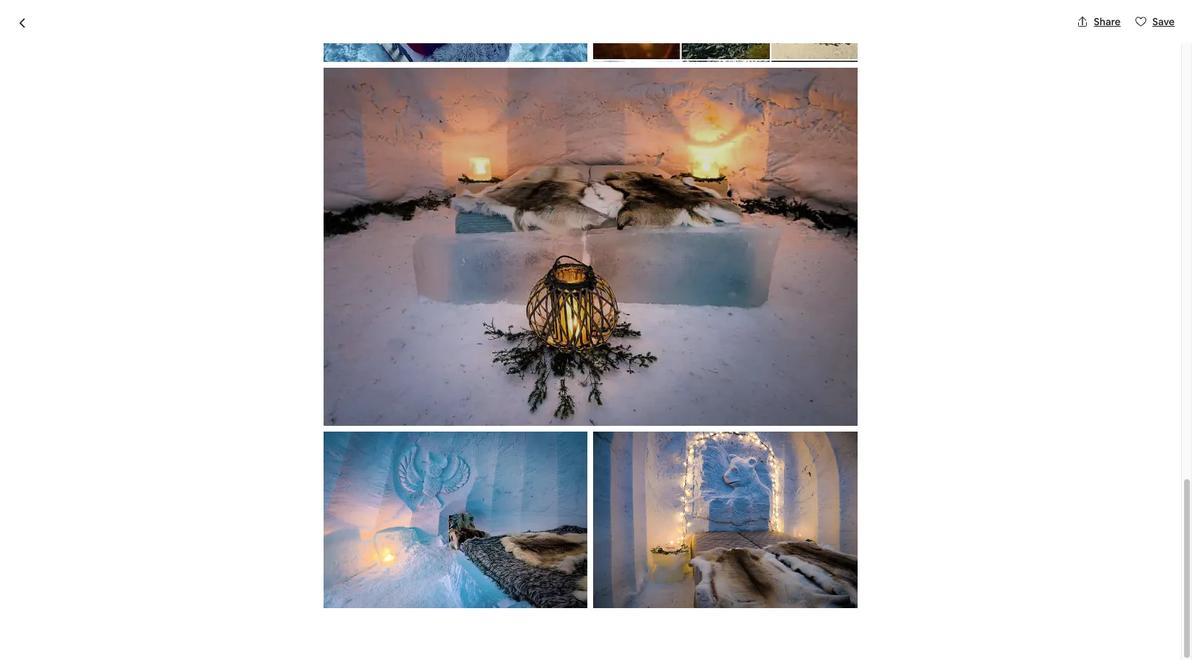 Task type: locate. For each thing, give the bounding box(es) containing it.
night
[[781, 533, 809, 548]]

dialog containing share
[[0, 0, 1193, 661]]

share
[[1094, 15, 1121, 28]]

pelkosenniemi,
[[371, 105, 441, 118]]

1 vertical spatial snow igloo image
[[597, 318, 793, 487]]

·
[[362, 105, 365, 120]]

0 vertical spatial snow igloo image
[[597, 137, 793, 312]]

an
[[251, 526, 269, 546]]

snow igloo image
[[597, 137, 793, 312], [597, 318, 793, 487]]

antti is a superhost. image
[[650, 541, 661, 552]]

#luckyranchpyha image
[[594, 0, 858, 62], [594, 0, 858, 62]]

superhost
[[309, 105, 356, 118]]

lucky ranch is good place to spot lights image
[[799, 318, 995, 487]]

save
[[1153, 15, 1175, 28]]

guests
[[586, 575, 618, 588]]

by
[[400, 526, 419, 546]]

$159 night
[[744, 528, 809, 548]]

warm sleeping bags image
[[324, 0, 588, 62], [324, 0, 588, 62], [799, 137, 995, 312]]

share button
[[1071, 9, 1127, 34]]

antti image
[[629, 522, 658, 551], [629, 522, 658, 551]]

may
[[556, 588, 576, 601]]

1/8/2024 button
[[744, 565, 976, 605]]

snow owl igloo image
[[324, 432, 588, 609], [324, 432, 588, 609]]

Start your search search field
[[483, 12, 699, 46]]

dialog
[[0, 0, 1193, 661]]

double bed image
[[324, 68, 858, 426], [324, 68, 858, 426]]

ice bear igloo image
[[594, 432, 858, 609], [594, 432, 858, 609]]

shared
[[395, 582, 428, 595]]

finland
[[443, 105, 478, 118]]



Task type: describe. For each thing, give the bounding box(es) containing it.
ice
[[272, 526, 294, 546]]

1/8/2024
[[752, 584, 794, 597]]

hosted
[[344, 526, 397, 546]]

bathroom
[[430, 582, 478, 595]]

here
[[593, 588, 614, 601]]

$159
[[744, 528, 778, 548]]

shared bathroom
[[395, 582, 478, 595]]

dome
[[297, 526, 341, 546]]

antti
[[422, 526, 460, 546]]

save button
[[1130, 9, 1181, 34]]

2 snow igloo image from the top
[[597, 318, 793, 487]]

room in an ice dome hosted by antti
[[187, 526, 460, 546]]

other
[[556, 575, 584, 588]]

1 snow igloo image from the top
[[597, 137, 793, 312]]

in
[[234, 526, 247, 546]]

pelkosenniemi, finland button
[[371, 102, 478, 120]]

superhost · pelkosenniemi, finland
[[309, 105, 478, 120]]

room
[[187, 526, 231, 546]]

other guests may be here
[[556, 575, 618, 601]]

be
[[578, 588, 590, 601]]

best place to see nothern lights image
[[187, 137, 591, 487]]



Task type: vqa. For each thing, say whether or not it's contained in the screenshot.
ice
yes



